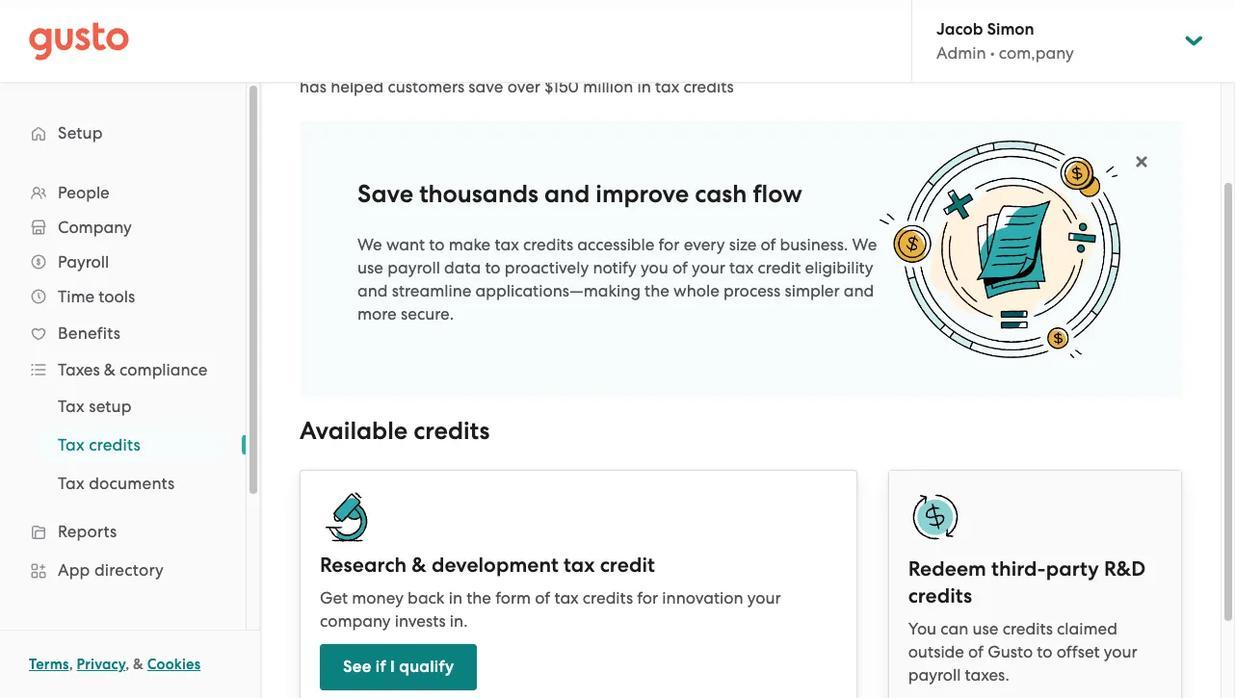 Task type: vqa. For each thing, say whether or not it's contained in the screenshot.
'.' for 2
no



Task type: locate. For each thing, give the bounding box(es) containing it.
helped
[[331, 77, 384, 96]]

use right can
[[973, 619, 999, 639]]

1 horizontal spatial your
[[748, 588, 781, 608]]

of up taxes.
[[969, 642, 984, 662]]

tax for tax setup
[[58, 397, 85, 416]]

2 tax from the top
[[58, 436, 85, 455]]

the inside 'get money back in the form of tax credits for innovation your company invests in.'
[[467, 588, 492, 608]]

2 horizontal spatial &
[[412, 553, 427, 578]]

in up in.
[[449, 588, 463, 608]]

2 horizontal spatial your
[[1104, 642, 1138, 662]]

money
[[352, 588, 404, 608]]

get
[[320, 588, 348, 608]]

1 vertical spatial the
[[467, 588, 492, 608]]

0 vertical spatial in
[[431, 54, 445, 73]]

1 horizontal spatial credit
[[758, 258, 801, 278]]

payroll down 'outside'
[[909, 666, 961, 685]]

1 vertical spatial use
[[973, 619, 999, 639]]

research
[[320, 553, 407, 578]]

of
[[357, 54, 372, 73], [808, 54, 824, 73], [1059, 54, 1075, 73], [761, 235, 776, 254], [673, 258, 688, 278], [535, 588, 551, 608], [969, 642, 984, 662]]

your right innovation
[[748, 588, 781, 608]]

your
[[692, 258, 726, 278], [748, 588, 781, 608], [1104, 642, 1138, 662]]

size
[[729, 235, 757, 254]]

app directory link
[[19, 553, 226, 588]]

0 horizontal spatial use
[[358, 258, 384, 278]]

outside
[[909, 642, 965, 662]]

2 vertical spatial in
[[449, 588, 463, 608]]

0 horizontal spatial and
[[358, 281, 388, 301]]

of right "size"
[[761, 235, 776, 254]]

tax right form
[[555, 588, 579, 608]]

of inside 'get money back in the form of tax credits for innovation your company invests in.'
[[535, 588, 551, 608]]

million
[[583, 77, 634, 96]]

1 horizontal spatial &
[[133, 656, 144, 674]]

we left want
[[358, 235, 382, 254]]

use
[[358, 258, 384, 278], [973, 619, 999, 639]]

tax up 'get money back in the form of tax credits for innovation your company invests in.'
[[564, 553, 595, 578]]

innovation
[[662, 588, 744, 608]]

see if i qualify link
[[320, 644, 477, 691]]

0 horizontal spatial in
[[431, 54, 445, 73]]

1 horizontal spatial the
[[645, 281, 670, 301]]

1 vertical spatial &
[[412, 553, 427, 578]]

the up in.
[[467, 588, 492, 608]]

& right taxes
[[104, 360, 116, 380]]

taxes & compliance button
[[19, 353, 226, 387]]

of right form
[[535, 588, 551, 608]]

3 tax from the top
[[58, 474, 85, 493]]

1 horizontal spatial we
[[853, 235, 877, 254]]

0 horizontal spatial your
[[692, 258, 726, 278]]

terms , privacy , & cookies
[[29, 656, 201, 674]]

unclaimed
[[556, 54, 636, 73]]

tax inside "link"
[[58, 436, 85, 455]]

in inside 'get money back in the form of tax credits for innovation your company invests in.'
[[449, 588, 463, 608]]

for left innovation
[[637, 588, 658, 608]]

company
[[58, 218, 132, 237]]

1 tax from the top
[[58, 397, 85, 416]]

some
[[764, 54, 804, 73]]

0 horizontal spatial the
[[467, 588, 492, 608]]

redeem third-party r&d credits
[[909, 557, 1146, 609]]

credit
[[758, 258, 801, 278], [600, 553, 655, 578]]

1 vertical spatial to
[[485, 258, 501, 278]]

2 vertical spatial tax
[[58, 474, 85, 493]]

& left cookies button
[[133, 656, 144, 674]]

to left offset
[[1037, 642, 1053, 662]]

save
[[469, 77, 504, 96]]

proactively
[[505, 258, 589, 278]]

for up you
[[659, 235, 680, 254]]

secure.
[[401, 305, 454, 324]]

taxes.
[[965, 666, 1010, 685]]

simpler
[[785, 281, 840, 301]]

tax right make
[[495, 235, 519, 254]]

to
[[429, 235, 445, 254], [485, 258, 501, 278], [1037, 642, 1053, 662]]

in up customers
[[431, 54, 445, 73]]

1 , from the left
[[69, 656, 73, 674]]

time
[[58, 287, 95, 306]]

cookies button
[[147, 653, 201, 677]]

thousands
[[419, 179, 539, 209]]

0 vertical spatial tax
[[58, 397, 85, 416]]

& inside dropdown button
[[104, 360, 116, 380]]

0 vertical spatial for
[[659, 235, 680, 254]]

0 vertical spatial use
[[358, 258, 384, 278]]

2 vertical spatial to
[[1037, 642, 1053, 662]]

the
[[645, 281, 670, 301], [467, 588, 492, 608]]

of left that
[[808, 54, 824, 73]]

to right want
[[429, 235, 445, 254]]

and up "more"
[[358, 281, 388, 301]]

we want to make tax credits accessible for every size of business. we use payroll data to proactively notify you of your tax credit eligibility and streamline applications—making the whole process simpler and more secure.
[[358, 235, 877, 324]]

in for credits
[[431, 54, 445, 73]]

of right you
[[673, 258, 688, 278]]

list
[[0, 175, 246, 699], [0, 387, 246, 503]]

reports link
[[19, 515, 226, 549]]

every
[[684, 235, 725, 254]]

i
[[390, 657, 395, 677]]

0 vertical spatial &
[[104, 360, 116, 380]]

and
[[545, 179, 590, 209], [358, 281, 388, 301], [844, 281, 874, 301]]

the inside we want to make tax credits accessible for every size of business. we use payroll data to proactively notify you of your tax credit eligibility and streamline applications—making the whole process simpler and more secure.
[[645, 281, 670, 301]]

and up the accessible
[[545, 179, 590, 209]]

0 vertical spatial your
[[692, 258, 726, 278]]

offset
[[1057, 642, 1100, 662]]

2 we from the left
[[853, 235, 877, 254]]

has
[[300, 77, 327, 96]]

0 horizontal spatial payroll
[[388, 258, 440, 278]]

payroll down want
[[388, 258, 440, 278]]

you
[[909, 619, 937, 639]]

& up back
[[412, 553, 427, 578]]

credits inside we want to make tax credits accessible for every size of business. we use payroll data to proactively notify you of your tax credit eligibility and streamline applications—making the whole process simpler and more secure.
[[523, 235, 574, 254]]

& for research
[[412, 553, 427, 578]]

1 vertical spatial payroll
[[909, 666, 961, 685]]

of up helped
[[357, 54, 372, 73]]

tax down taxes
[[58, 397, 85, 416]]

, left cookies button
[[125, 656, 129, 674]]

1 horizontal spatial to
[[485, 258, 501, 278]]

2 vertical spatial &
[[133, 656, 144, 674]]

tax down tax credits
[[58, 474, 85, 493]]

0 vertical spatial credit
[[758, 258, 801, 278]]

& for taxes
[[104, 360, 116, 380]]

app
[[58, 561, 90, 580]]

tax
[[449, 54, 473, 73], [1079, 54, 1103, 73], [655, 77, 680, 96], [495, 235, 519, 254], [730, 258, 754, 278], [564, 553, 595, 578], [555, 588, 579, 608]]

we
[[358, 235, 382, 254], [853, 235, 877, 254]]

0 vertical spatial payroll
[[388, 258, 440, 278]]

tax inside 'get money back in the form of tax credits for innovation your company invests in.'
[[555, 588, 579, 608]]

over
[[508, 77, 541, 96]]

1 horizontal spatial use
[[973, 619, 999, 639]]

tax down tax setup
[[58, 436, 85, 455]]

credit up 'get money back in the form of tax credits for innovation your company invests in.'
[[600, 553, 655, 578]]

the down you
[[645, 281, 670, 301]]

, left privacy link
[[69, 656, 73, 674]]

0 horizontal spatial we
[[358, 235, 382, 254]]

1 vertical spatial your
[[748, 588, 781, 608]]

1 list from the top
[[0, 175, 246, 699]]

com,pany
[[999, 43, 1074, 63]]

use up "more"
[[358, 258, 384, 278]]

your down claimed at the bottom right
[[1104, 642, 1138, 662]]

0 vertical spatial the
[[645, 281, 670, 301]]

1 horizontal spatial in
[[449, 588, 463, 608]]

eligibility
[[805, 258, 874, 278]]

2 vertical spatial your
[[1104, 642, 1138, 662]]

could
[[864, 54, 905, 73]]

1 horizontal spatial ,
[[125, 656, 129, 674]]

2 list from the top
[[0, 387, 246, 503]]

you
[[641, 258, 669, 278]]

credit up process
[[758, 258, 801, 278]]

2 , from the left
[[125, 656, 129, 674]]

0 horizontal spatial ,
[[69, 656, 73, 674]]

be
[[909, 54, 929, 73]]

0 horizontal spatial &
[[104, 360, 116, 380]]

1 horizontal spatial payroll
[[909, 666, 961, 685]]

payroll
[[388, 258, 440, 278], [909, 666, 961, 685]]

in
[[431, 54, 445, 73], [638, 77, 651, 96], [449, 588, 463, 608]]

more
[[358, 305, 397, 324]]

directory
[[94, 561, 164, 580]]

dollars
[[376, 54, 427, 73]]

credits inside "link"
[[89, 436, 141, 455]]

1 vertical spatial tax
[[58, 436, 85, 455]]

tax up 'save'
[[449, 54, 473, 73]]

2 horizontal spatial to
[[1037, 642, 1053, 662]]

we up eligibility
[[853, 235, 877, 254]]

1 vertical spatial for
[[637, 588, 658, 608]]

&
[[104, 360, 116, 380], [412, 553, 427, 578], [133, 656, 144, 674]]

redeem
[[909, 557, 987, 582]]

to right data at the left
[[485, 258, 501, 278]]

0 vertical spatial to
[[429, 235, 445, 254]]

whole
[[674, 281, 720, 301]]

qualify
[[399, 657, 454, 677]]

tax down "size"
[[730, 258, 754, 278]]

2 horizontal spatial in
[[638, 77, 651, 96]]

your down every
[[692, 258, 726, 278]]

r&d
[[1104, 557, 1146, 582]]

and down eligibility
[[844, 281, 874, 301]]

your inside you can use credits claimed outside of gusto to offset your payroll taxes.
[[1104, 642, 1138, 662]]

0 horizontal spatial credit
[[600, 553, 655, 578]]

billions
[[300, 54, 353, 73]]

tax for tax documents
[[58, 474, 85, 493]]

go
[[532, 54, 552, 73]]

in down each
[[638, 77, 651, 96]]



Task type: describe. For each thing, give the bounding box(es) containing it.
terms
[[29, 656, 69, 674]]

see
[[343, 657, 372, 677]]

save
[[358, 179, 414, 209]]

$150
[[545, 77, 579, 96]]

1 we from the left
[[358, 235, 382, 254]]

use inside we want to make tax credits accessible for every size of business. we use payroll data to proactively notify you of your tax credit eligibility and streamline applications—making the whole process simpler and more secure.
[[358, 258, 384, 278]]

see if i qualify
[[343, 657, 454, 677]]

make
[[449, 235, 491, 254]]

yours.
[[933, 54, 978, 73]]

your inside 'get money back in the form of tax credits for innovation your company invests in.'
[[748, 588, 781, 608]]

payroll
[[58, 253, 109, 272]]

can
[[941, 619, 969, 639]]

get money back in the form of tax credits for innovation your company invests in.
[[320, 588, 781, 631]]

benefits
[[58, 324, 121, 343]]

development
[[432, 553, 559, 578]]

tax documents link
[[35, 466, 226, 501]]

credits inside "redeem third-party r&d credits"
[[909, 584, 973, 609]]

cookies
[[147, 656, 201, 674]]

company
[[320, 612, 391, 631]]

terms link
[[29, 656, 69, 674]]

home image
[[29, 22, 129, 60]]

company button
[[19, 210, 226, 245]]

tax left experts
[[1079, 54, 1103, 73]]

jacob simon admin • com,pany
[[937, 19, 1074, 63]]

third-
[[992, 557, 1046, 582]]

2 horizontal spatial and
[[844, 281, 874, 301]]

1 vertical spatial in
[[638, 77, 651, 96]]

accessible
[[578, 235, 655, 254]]

process
[[724, 281, 781, 301]]

credits inside you can use credits claimed outside of gusto to offset your payroll taxes.
[[1003, 619, 1053, 639]]

tools
[[99, 287, 135, 306]]

tax credits
[[58, 436, 141, 455]]

want
[[386, 235, 425, 254]]

of right the team
[[1059, 54, 1075, 73]]

simon
[[987, 19, 1035, 40]]

to inside you can use credits claimed outside of gusto to offset your payroll taxes.
[[1037, 642, 1053, 662]]

tax setup
[[58, 397, 132, 416]]

for inside we want to make tax credits accessible for every size of business. we use payroll data to proactively notify you of your tax credit eligibility and streamline applications—making the whole process simpler and more secure.
[[659, 235, 680, 254]]

you can use credits claimed outside of gusto to offset your payroll taxes.
[[909, 619, 1138, 685]]

tax for tax credits
[[58, 436, 85, 455]]

gusto
[[988, 642, 1033, 662]]

applications—making
[[476, 281, 641, 301]]

reports
[[58, 522, 117, 542]]

cash
[[695, 179, 747, 209]]

available
[[300, 416, 408, 446]]

customers
[[388, 77, 465, 96]]

streamline
[[392, 281, 472, 301]]

payroll inside you can use credits claimed outside of gusto to offset your payroll taxes.
[[909, 666, 961, 685]]

1 horizontal spatial and
[[545, 179, 590, 209]]

app directory
[[58, 561, 164, 580]]

credit inside we want to make tax credits accessible for every size of business. we use payroll data to proactively notify you of your tax credit eligibility and streamline applications—making the whole process simpler and more secure.
[[758, 258, 801, 278]]

business.
[[780, 235, 849, 254]]

team
[[1015, 54, 1055, 73]]

claimed
[[1057, 619, 1118, 639]]

credits inside 'get money back in the form of tax credits for innovation your company invests in.'
[[583, 588, 633, 608]]

compliance
[[120, 360, 208, 380]]

taxes
[[58, 360, 100, 380]]

of inside you can use credits claimed outside of gusto to offset your payroll taxes.
[[969, 642, 984, 662]]

jacob
[[937, 19, 983, 40]]

setup
[[89, 397, 132, 416]]

1 vertical spatial credit
[[600, 553, 655, 578]]

year—and
[[681, 54, 760, 73]]

benefits link
[[19, 316, 226, 351]]

use inside you can use credits claimed outside of gusto to offset your payroll taxes.
[[973, 619, 999, 639]]

notify
[[593, 258, 637, 278]]

tax down each
[[655, 77, 680, 96]]

gusto navigation element
[[0, 83, 246, 699]]

list containing people
[[0, 175, 246, 699]]

setup
[[58, 123, 103, 143]]

payroll inside we want to make tax credits accessible for every size of business. we use payroll data to proactively notify you of your tax credit eligibility and streamline applications—making the whole process simpler and more secure.
[[388, 258, 440, 278]]

experts
[[1107, 54, 1163, 73]]

taxes & compliance
[[58, 360, 208, 380]]

in for form
[[449, 588, 463, 608]]

tax credits link
[[35, 428, 226, 463]]

form
[[496, 588, 531, 608]]

improve
[[596, 179, 689, 209]]

billions of dollars in tax credits go unclaimed each year—and some of that could be yours. our team of tax experts has helped customers save over $150 million in tax credits
[[300, 54, 1163, 96]]

flow
[[753, 179, 803, 209]]

time tools button
[[19, 279, 226, 314]]

available credits
[[300, 416, 490, 446]]

for inside 'get money back in the form of tax credits for innovation your company invests in.'
[[637, 588, 658, 608]]

list containing tax setup
[[0, 387, 246, 503]]

0 horizontal spatial to
[[429, 235, 445, 254]]

people
[[58, 183, 110, 202]]

privacy link
[[77, 656, 125, 674]]

invests
[[395, 612, 446, 631]]

each
[[640, 54, 677, 73]]

in.
[[450, 612, 468, 631]]

tax documents
[[58, 474, 175, 493]]

people button
[[19, 175, 226, 210]]

privacy
[[77, 656, 125, 674]]

research & development tax credit
[[320, 553, 655, 578]]

your inside we want to make tax credits accessible for every size of business. we use payroll data to proactively notify you of your tax credit eligibility and streamline applications—making the whole process simpler and more secure.
[[692, 258, 726, 278]]

save thousands and improve cash flow
[[358, 179, 803, 209]]

that
[[828, 54, 860, 73]]

back
[[408, 588, 445, 608]]

data
[[444, 258, 481, 278]]

payroll button
[[19, 245, 226, 279]]

tax setup link
[[35, 389, 226, 424]]



